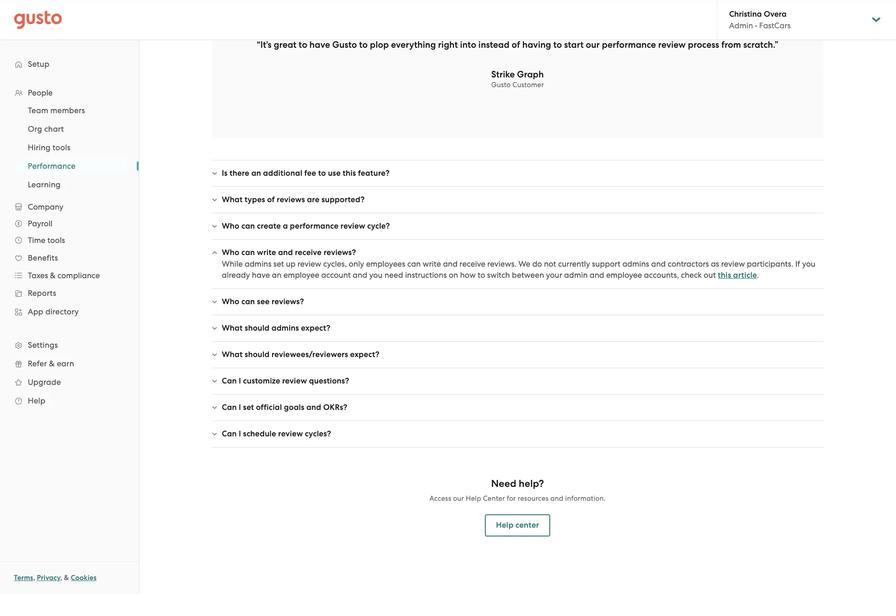 Task type: locate. For each thing, give the bounding box(es) containing it.
1 horizontal spatial an
[[272, 270, 282, 280]]

i up the your
[[239, 403, 241, 412]]

receive
[[295, 248, 322, 257], [460, 259, 486, 269]]

1 horizontal spatial goals
[[353, 414, 373, 424]]

1 horizontal spatial ,
[[60, 574, 62, 582]]

1 vertical spatial an
[[272, 270, 282, 280]]

1 vertical spatial write
[[423, 259, 441, 269]]

and
[[278, 248, 293, 257], [443, 259, 458, 269], [652, 259, 666, 269], [353, 270, 368, 280], [590, 270, 605, 280], [307, 403, 322, 412], [375, 414, 389, 424], [551, 495, 564, 503]]

review down what should reviewees/reviewers expect?
[[282, 376, 307, 386]]

who for who can create a performance review cycle?
[[222, 221, 240, 231]]

what for what types of reviews are supported?
[[222, 195, 243, 205]]

0 vertical spatial receive
[[295, 248, 322, 257]]

2 horizontal spatial help
[[496, 521, 514, 530]]

1 horizontal spatial help
[[466, 495, 482, 503]]

reviews
[[277, 195, 305, 205], [524, 414, 551, 424]]

i
[[239, 376, 241, 386], [239, 403, 241, 412], [239, 429, 241, 439]]

can i schedule review cycles?
[[222, 429, 331, 439]]

terms
[[14, 574, 33, 582]]

can left create
[[242, 221, 255, 231]]

1 vertical spatial goals
[[353, 414, 373, 424]]

0 vertical spatial our
[[586, 39, 600, 50]]

0 vertical spatial tools
[[53, 143, 71, 152]]

1 vertical spatial tools
[[47, 236, 65, 245]]

tools down chart
[[53, 143, 71, 152]]

customize
[[243, 376, 280, 386]]

help center
[[496, 521, 540, 530]]

already
[[222, 270, 250, 280]]

1 vertical spatial performance
[[290, 221, 339, 231]]

company button
[[9, 199, 129, 215]]

i left customize
[[239, 376, 241, 386]]

1 horizontal spatial expect?
[[350, 350, 380, 360]]

1 i from the top
[[239, 376, 241, 386]]

2 can from the top
[[222, 403, 237, 412]]

can down yes!
[[222, 429, 237, 439]]

to right fee
[[318, 168, 326, 178]]

0 vertical spatial you
[[803, 259, 816, 269]]

do
[[533, 259, 543, 269]]

hiring tools
[[28, 143, 71, 152]]

can for who can write and receive reviews?
[[242, 248, 255, 257]]

and up up
[[278, 248, 293, 257]]

1 should from the top
[[245, 323, 270, 333]]

your
[[238, 414, 255, 424]]

this
[[343, 168, 356, 178], [718, 270, 732, 280]]

1 vertical spatial receive
[[460, 259, 486, 269]]

2 i from the top
[[239, 403, 241, 412]]

0 vertical spatial this
[[343, 168, 356, 178]]

process
[[689, 39, 720, 50]]

article
[[734, 270, 758, 280]]

admins up accounts, on the top right of page
[[623, 259, 650, 269]]

"it's
[[257, 39, 272, 50]]

questions?
[[309, 376, 349, 386]]

0 horizontal spatial official
[[256, 403, 282, 412]]

tools inside dropdown button
[[47, 236, 65, 245]]

customer
[[513, 81, 544, 89]]

set left up
[[274, 259, 284, 269]]

2 vertical spatial can
[[222, 429, 237, 439]]

gusto down strike
[[492, 81, 511, 89]]

members
[[50, 106, 85, 115]]

privacy
[[37, 574, 60, 582]]

upgrade
[[28, 378, 61, 387]]

between
[[512, 270, 545, 280]]

0 vertical spatial .
[[758, 270, 760, 280]]

can up instructions
[[408, 259, 421, 269]]

of right types
[[267, 195, 275, 205]]

i down the your
[[239, 429, 241, 439]]

list containing people
[[0, 84, 139, 410]]

0 vertical spatial write
[[257, 248, 276, 257]]

reviewees/reviewers
[[272, 350, 348, 360]]

to left "plop"
[[359, 39, 368, 50]]

set up the your
[[243, 403, 254, 412]]

1 vertical spatial reviews
[[524, 414, 551, 424]]

1 vertical spatial help
[[466, 495, 482, 503]]

performance
[[28, 161, 76, 171]]

0 vertical spatial help
[[28, 396, 45, 405]]

goals
[[284, 403, 305, 412], [353, 414, 373, 424]]

have inside the while admins set up review cycles, only employees can write and receive reviews. we do not currently support admins and contractors as review participants. if you already have an employee account and you need instructions on how to switch between your admin and employee accounts, check out
[[252, 270, 270, 280]]

team members
[[28, 106, 85, 115]]

1 horizontal spatial have
[[310, 39, 330, 50]]

our inside 'need help? access our help center for resources and information.'
[[453, 495, 464, 503]]

this right "use"
[[343, 168, 356, 178]]

you
[[803, 259, 816, 269], [370, 270, 383, 280]]

1 vertical spatial should
[[245, 350, 270, 360]]

employee down up
[[284, 270, 320, 280]]

1 vertical spatial &
[[49, 359, 55, 368]]

& for earn
[[49, 359, 55, 368]]

if
[[796, 259, 801, 269]]

review left cycle?
[[341, 221, 366, 231]]

terms , privacy , & cookies
[[14, 574, 97, 582]]

& left earn
[[49, 359, 55, 368]]

gusto left "plop"
[[333, 39, 357, 50]]

0 vertical spatial reviews?
[[324, 248, 356, 257]]

can up 'while'
[[242, 248, 255, 257]]

receive up up
[[295, 248, 322, 257]]

reviews left with on the right bottom of the page
[[524, 414, 551, 424]]

0 horizontal spatial help
[[28, 396, 45, 405]]

can up yes!
[[222, 403, 237, 412]]

1 vertical spatial set
[[243, 403, 254, 412]]

this right out
[[718, 270, 732, 280]]

graph
[[517, 69, 544, 80]]

what
[[222, 195, 243, 205], [222, 323, 243, 333], [222, 350, 243, 360]]

of left having
[[512, 39, 521, 50]]

from
[[722, 39, 742, 50]]

goals left reference on the bottom left of page
[[353, 414, 373, 424]]

3 i from the top
[[239, 429, 241, 439]]

can inside the while admins set up review cycles, only employees can write and receive reviews. we do not currently support admins and contractors as review participants. if you already have an employee account and you need instructions on how to switch between your admin and employee accounts, check out
[[408, 259, 421, 269]]

you down employees
[[370, 270, 383, 280]]

0 vertical spatial goals
[[284, 403, 305, 412]]

1 horizontal spatial reviews
[[524, 414, 551, 424]]

our
[[586, 39, 600, 50], [453, 495, 464, 503]]

to right how
[[478, 270, 486, 280]]

, left cookies button
[[60, 574, 62, 582]]

your
[[546, 270, 563, 280]]

0 horizontal spatial receive
[[295, 248, 322, 257]]

an right there
[[252, 168, 261, 178]]

to inside the while admins set up review cycles, only employees can write and receive reviews. we do not currently support admins and contractors as review participants. if you already have an employee account and you need instructions on how to switch between your admin and employee accounts, check out
[[478, 270, 486, 280]]

have right great
[[310, 39, 330, 50]]

1 horizontal spatial performance
[[474, 414, 522, 424]]

2 vertical spatial i
[[239, 429, 241, 439]]

1 horizontal spatial our
[[586, 39, 600, 50]]

1 horizontal spatial gusto
[[492, 81, 511, 89]]

with
[[553, 414, 569, 424]]

employee
[[284, 270, 320, 280], [607, 270, 643, 280]]

is
[[222, 168, 228, 178]]

0 vertical spatial an
[[252, 168, 261, 178]]

0 horizontal spatial reviews
[[277, 195, 305, 205]]

1 vertical spatial official
[[326, 414, 351, 424]]

cookies button
[[71, 573, 97, 584]]

reviews left are
[[277, 195, 305, 205]]

0 vertical spatial &
[[50, 271, 56, 280]]

everything
[[391, 39, 436, 50]]

0 vertical spatial can
[[222, 376, 237, 386]]

& inside dropdown button
[[50, 271, 56, 280]]

and left reference on the bottom left of page
[[375, 414, 389, 424]]

1 vertical spatial have
[[252, 270, 270, 280]]

setup
[[28, 59, 50, 69]]

our right access
[[453, 495, 464, 503]]

0 vertical spatial expect?
[[301, 323, 331, 333]]

tools for hiring tools
[[53, 143, 71, 152]]

0 horizontal spatial set
[[243, 403, 254, 412]]

write down create
[[257, 248, 276, 257]]

1 horizontal spatial .
[[758, 270, 760, 280]]

& right taxes
[[50, 271, 56, 280]]

0 vertical spatial reviews
[[277, 195, 305, 205]]

0 horizontal spatial performance
[[290, 221, 339, 231]]

2 , from the left
[[60, 574, 62, 582]]

write up instructions
[[423, 259, 441, 269]]

2 vertical spatial what
[[222, 350, 243, 360]]

help inside 'need help? access our help center for resources and information.'
[[466, 495, 482, 503]]

0 horizontal spatial of
[[267, 195, 275, 205]]

official down okrs?
[[326, 414, 351, 424]]

can left customize
[[222, 376, 237, 386]]

i for set
[[239, 403, 241, 412]]

2 horizontal spatial performance
[[602, 39, 657, 50]]

and up manage
[[307, 403, 322, 412]]

review right up
[[298, 259, 322, 269]]

employee down support
[[607, 270, 643, 280]]

list
[[0, 84, 139, 410], [0, 101, 139, 194]]

1 horizontal spatial reviews?
[[324, 248, 356, 257]]

upgrade link
[[9, 374, 129, 391]]

2 list from the top
[[0, 101, 139, 194]]

2 what from the top
[[222, 323, 243, 333]]

1 vertical spatial of
[[267, 195, 275, 205]]

0 horizontal spatial write
[[257, 248, 276, 257]]

home image
[[14, 10, 62, 29]]

gusto navigation element
[[0, 40, 139, 425]]

reference
[[391, 414, 426, 424]]

1 vertical spatial expect?
[[350, 350, 380, 360]]

0 horizontal spatial expect?
[[301, 323, 331, 333]]

can i customize review questions?
[[222, 376, 349, 386]]

i for schedule
[[239, 429, 241, 439]]

performance
[[602, 39, 657, 50], [290, 221, 339, 231], [474, 414, 522, 424]]

and down support
[[590, 270, 605, 280]]

expect? for what should reviewees/reviewers expect?
[[350, 350, 380, 360]]

"it's great to have gusto to plop everything right into instead of having to start our performance review process from scratch."
[[257, 39, 779, 50]]

0 horizontal spatial you
[[370, 270, 383, 280]]

payroll
[[28, 219, 53, 228]]

review up "this article" link
[[722, 259, 746, 269]]

can for can i customize review questions?
[[222, 376, 237, 386]]

this article link
[[718, 270, 758, 280]]

should up customize
[[245, 350, 270, 360]]

0 horizontal spatial reviews?
[[272, 297, 304, 307]]

1 vertical spatial our
[[453, 495, 464, 503]]

and up the on at the right top of page
[[443, 259, 458, 269]]

0 horizontal spatial employee
[[284, 270, 320, 280]]

can
[[222, 376, 237, 386], [222, 403, 237, 412], [222, 429, 237, 439]]

settings
[[28, 341, 58, 350]]

1 horizontal spatial employee
[[607, 270, 643, 280]]

help inside list
[[28, 396, 45, 405]]

1 vertical spatial who
[[222, 248, 240, 257]]

reviews? right see
[[272, 297, 304, 307]]

2 who from the top
[[222, 248, 240, 257]]

1 vertical spatial can
[[222, 403, 237, 412]]

goals up manage
[[284, 403, 305, 412]]

1 who from the top
[[222, 221, 240, 231]]

review down manage
[[278, 429, 303, 439]]

have right already
[[252, 270, 270, 280]]

0 horizontal spatial our
[[453, 495, 464, 503]]

2 vertical spatial help
[[496, 521, 514, 530]]

2 vertical spatial &
[[64, 574, 69, 582]]

1 vertical spatial i
[[239, 403, 241, 412]]

1 employee from the left
[[284, 270, 320, 280]]

up
[[286, 259, 296, 269]]

reviews? up cycles,
[[324, 248, 356, 257]]

1 can from the top
[[222, 376, 237, 386]]

1 horizontal spatial write
[[423, 259, 441, 269]]

refer
[[28, 359, 47, 368]]

to right great
[[299, 39, 308, 50]]

1 horizontal spatial of
[[512, 39, 521, 50]]

1 vertical spatial what
[[222, 323, 243, 333]]

an down the who can write and receive reviews?
[[272, 270, 282, 280]]

taxes & compliance button
[[9, 267, 129, 284]]

0 horizontal spatial ,
[[33, 574, 35, 582]]

create
[[257, 221, 281, 231]]

and right "resources"
[[551, 495, 564, 503]]

should down who can see reviews?
[[245, 323, 270, 333]]

0 vertical spatial have
[[310, 39, 330, 50]]

employees
[[366, 259, 406, 269]]

1 list from the top
[[0, 84, 139, 410]]

2 employee from the left
[[607, 270, 643, 280]]

0 horizontal spatial gusto
[[333, 39, 357, 50]]

can for can i set official goals and okrs?
[[222, 403, 237, 412]]

while admins set up review cycles, only employees can write and receive reviews. we do not currently support admins and contractors as review participants. if you already have an employee account and you need instructions on how to switch between your admin and employee accounts, check out
[[222, 259, 816, 280]]

2 should from the top
[[245, 350, 270, 360]]

terms link
[[14, 574, 33, 582]]

3 who from the top
[[222, 297, 240, 307]]

what for what should reviewees/reviewers expect?
[[222, 350, 243, 360]]

0 vertical spatial gusto
[[333, 39, 357, 50]]

& left cookies button
[[64, 574, 69, 582]]

as
[[712, 259, 720, 269]]

1 what from the top
[[222, 195, 243, 205]]

0 vertical spatial should
[[245, 323, 270, 333]]

expect?
[[301, 323, 331, 333], [350, 350, 380, 360]]

set inside the while admins set up review cycles, only employees can write and receive reviews. we do not currently support admins and contractors as review participants. if you already have an employee account and you need instructions on how to switch between your admin and employee accounts, check out
[[274, 259, 284, 269]]

receive up how
[[460, 259, 486, 269]]

1 horizontal spatial set
[[274, 259, 284, 269]]

official up team
[[256, 403, 282, 412]]

you right the if
[[803, 259, 816, 269]]

3 can from the top
[[222, 429, 237, 439]]

1 horizontal spatial this
[[718, 270, 732, 280]]

0 vertical spatial who
[[222, 221, 240, 231]]

what should reviewees/reviewers expect?
[[222, 350, 380, 360]]

, left privacy
[[33, 574, 35, 582]]

0 vertical spatial what
[[222, 195, 243, 205]]

0 horizontal spatial have
[[252, 270, 270, 280]]

cycle?
[[368, 221, 390, 231]]

help
[[28, 396, 45, 405], [466, 495, 482, 503], [496, 521, 514, 530]]

3 what from the top
[[222, 350, 243, 360]]

yes! your team can manage official goals and reference them during performance reviews with
[[222, 414, 569, 424]]

0 vertical spatial performance
[[602, 39, 657, 50]]

1 vertical spatial gusto
[[492, 81, 511, 89]]

tools for time tools
[[47, 236, 65, 245]]

0 horizontal spatial this
[[343, 168, 356, 178]]

center
[[516, 521, 540, 530]]

our right start
[[586, 39, 600, 50]]

contractors
[[668, 259, 710, 269]]

admin
[[565, 270, 588, 280]]

2 vertical spatial who
[[222, 297, 240, 307]]

1 horizontal spatial receive
[[460, 259, 486, 269]]

0 vertical spatial set
[[274, 259, 284, 269]]

0 vertical spatial i
[[239, 376, 241, 386]]

can left see
[[242, 297, 255, 307]]

1 vertical spatial .
[[621, 414, 623, 424]]

benefits
[[28, 253, 58, 263]]

tools right time
[[47, 236, 65, 245]]

reviews.
[[488, 259, 517, 269]]

supported?
[[322, 195, 365, 205]]

official
[[256, 403, 282, 412], [326, 414, 351, 424]]



Task type: describe. For each thing, give the bounding box(es) containing it.
cycles?
[[305, 429, 331, 439]]

team
[[257, 414, 276, 424]]

1 vertical spatial this
[[718, 270, 732, 280]]

settings link
[[9, 337, 129, 354]]

gusto inside strike graph gusto customer
[[492, 81, 511, 89]]

access
[[430, 495, 452, 503]]

learning
[[28, 180, 61, 189]]

privacy link
[[37, 574, 60, 582]]

check
[[682, 270, 702, 280]]

additional
[[263, 168, 303, 178]]

and inside 'need help? access our help center for resources and information.'
[[551, 495, 564, 503]]

0 horizontal spatial an
[[252, 168, 261, 178]]

should for admins
[[245, 323, 270, 333]]

time
[[28, 236, 46, 245]]

on
[[449, 270, 459, 280]]

and down only
[[353, 270, 368, 280]]

reports
[[28, 289, 56, 298]]

1 vertical spatial you
[[370, 270, 383, 280]]

refer & earn link
[[9, 355, 129, 372]]

not
[[544, 259, 557, 269]]

1 , from the left
[[33, 574, 35, 582]]

are
[[307, 195, 320, 205]]

can for who can create a performance review cycle?
[[242, 221, 255, 231]]

fastcars
[[760, 21, 791, 30]]

learning link
[[17, 176, 129, 193]]

manage
[[293, 414, 324, 424]]

hiring tools link
[[17, 139, 129, 156]]

can for who can see reviews?
[[242, 297, 255, 307]]

receive inside the while admins set up review cycles, only employees can write and receive reviews. we do not currently support admins and contractors as review participants. if you already have an employee account and you need instructions on how to switch between your admin and employee accounts, check out
[[460, 259, 486, 269]]

compliance
[[58, 271, 100, 280]]

what for what should admins expect?
[[222, 323, 243, 333]]

fee
[[305, 168, 316, 178]]

what should admins expect?
[[222, 323, 331, 333]]

1 vertical spatial reviews?
[[272, 297, 304, 307]]

strike
[[492, 69, 515, 80]]

cycles,
[[324, 259, 347, 269]]

there
[[230, 168, 250, 178]]

payroll button
[[9, 215, 129, 232]]

scratch."
[[744, 39, 779, 50]]

while
[[222, 259, 243, 269]]

app directory
[[28, 307, 79, 316]]

currently
[[559, 259, 591, 269]]

center
[[483, 495, 505, 503]]

expect? for what should admins expect?
[[301, 323, 331, 333]]

need help? access our help center for resources and information.
[[430, 478, 606, 503]]

1 horizontal spatial you
[[803, 259, 816, 269]]

0 vertical spatial official
[[256, 403, 282, 412]]

write inside the while admins set up review cycles, only employees can write and receive reviews. we do not currently support admins and contractors as review participants. if you already have an employee account and you need instructions on how to switch between your admin and employee accounts, check out
[[423, 259, 441, 269]]

need
[[385, 270, 403, 280]]

admin
[[730, 21, 754, 30]]

christina overa admin • fastcars
[[730, 9, 791, 30]]

an inside the while admins set up review cycles, only employees can write and receive reviews. we do not currently support admins and contractors as review participants. if you already have an employee account and you need instructions on how to switch between your admin and employee accounts, check out
[[272, 270, 282, 280]]

strike graph gusto customer
[[492, 69, 544, 89]]

setup link
[[9, 56, 129, 72]]

during
[[448, 414, 472, 424]]

•
[[756, 21, 758, 30]]

right
[[438, 39, 458, 50]]

company
[[28, 202, 63, 212]]

0 horizontal spatial .
[[621, 414, 623, 424]]

instructions
[[405, 270, 447, 280]]

org
[[28, 124, 42, 134]]

overa
[[764, 9, 787, 19]]

and up accounts, on the top right of page
[[652, 259, 666, 269]]

0 horizontal spatial goals
[[284, 403, 305, 412]]

team
[[28, 106, 48, 115]]

review left process
[[659, 39, 686, 50]]

chart
[[44, 124, 64, 134]]

set for official
[[243, 403, 254, 412]]

help for help center
[[496, 521, 514, 530]]

. inside this article .
[[758, 270, 760, 280]]

can down the can i set official goals and okrs?
[[278, 414, 291, 424]]

to left start
[[554, 39, 562, 50]]

is there an additional fee to use this feature?
[[222, 168, 390, 178]]

can i set official goals and okrs?
[[222, 403, 348, 412]]

see
[[257, 297, 270, 307]]

admins up already
[[245, 259, 272, 269]]

can for can i schedule review cycles?
[[222, 429, 237, 439]]

list containing team members
[[0, 101, 139, 194]]

people button
[[9, 84, 129, 101]]

help link
[[9, 392, 129, 409]]

participants.
[[748, 259, 794, 269]]

okrs?
[[323, 403, 348, 412]]

reports link
[[9, 285, 129, 302]]

who for who can write and receive reviews?
[[222, 248, 240, 257]]

set for up
[[274, 259, 284, 269]]

who for who can see reviews?
[[222, 297, 240, 307]]

cookies
[[71, 574, 97, 582]]

this article .
[[718, 270, 760, 280]]

org chart
[[28, 124, 64, 134]]

who can create a performance review cycle?
[[222, 221, 390, 231]]

account
[[322, 270, 351, 280]]

benefits link
[[9, 250, 129, 266]]

help center link
[[485, 515, 551, 537]]

yes!
[[222, 414, 236, 424]]

how
[[460, 270, 476, 280]]

refer & earn
[[28, 359, 74, 368]]

0 vertical spatial of
[[512, 39, 521, 50]]

out
[[704, 270, 717, 280]]

christina
[[730, 9, 763, 19]]

resources
[[518, 495, 549, 503]]

switch
[[488, 270, 510, 280]]

team members link
[[17, 102, 129, 119]]

admins up what should reviewees/reviewers expect?
[[272, 323, 299, 333]]

2 vertical spatial performance
[[474, 414, 522, 424]]

instead
[[479, 39, 510, 50]]

& for compliance
[[50, 271, 56, 280]]

having
[[523, 39, 552, 50]]

only
[[349, 259, 364, 269]]

1 horizontal spatial official
[[326, 414, 351, 424]]

start
[[565, 39, 584, 50]]

i for customize
[[239, 376, 241, 386]]

into
[[460, 39, 477, 50]]

types
[[245, 195, 265, 205]]

them
[[428, 414, 447, 424]]

help for help
[[28, 396, 45, 405]]

should for reviewees/reviewers
[[245, 350, 270, 360]]

taxes & compliance
[[28, 271, 100, 280]]



Task type: vqa. For each thing, say whether or not it's contained in the screenshot.
the & inside TAXES & COMPLIANCE Dropdown Button
yes



